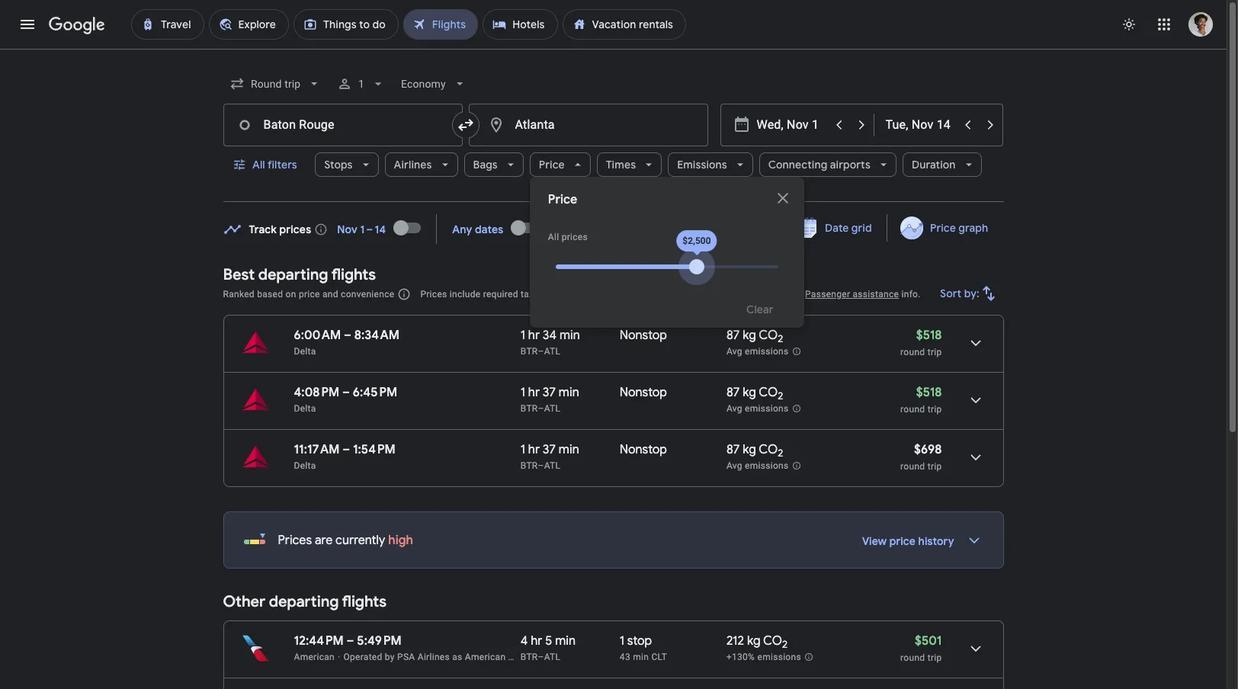 Task type: describe. For each thing, give the bounding box(es) containing it.
Arrival time: 6:45 PM. text field
[[353, 385, 397, 400]]

atl for 8:34 am
[[544, 346, 561, 357]]

view price history image
[[956, 522, 992, 559]]

any
[[452, 222, 472, 236]]

optional
[[624, 289, 660, 300]]

87 kg co 2 for 6:45 pm
[[727, 385, 783, 403]]

12:44 pm – 5:49 pm
[[294, 634, 402, 649]]

3 american from the left
[[604, 652, 645, 663]]

are
[[315, 533, 333, 548]]

leaves baton rouge metropolitan airport at 11:17 am on wednesday, november 1 and arrives at hartsfield-jackson atlanta international airport at 1:54 pm on wednesday, november 1. element
[[294, 442, 396, 457]]

eagle,
[[508, 652, 534, 663]]

atl for 1:54 pm
[[544, 461, 561, 471]]

1:54 pm
[[353, 442, 396, 457]]

1 button
[[331, 66, 392, 102]]

1 – 14
[[360, 222, 386, 236]]

date
[[825, 221, 849, 235]]

2 for 6:45 pm
[[778, 390, 783, 403]]

4
[[521, 634, 528, 649]]

2 psa from the left
[[536, 652, 554, 663]]

$2,500
[[683, 236, 711, 246]]

0 vertical spatial price
[[299, 289, 320, 300]]

Return text field
[[886, 104, 956, 146]]

all for all prices
[[548, 232, 559, 242]]

price inside popup button
[[539, 158, 565, 172]]

change appearance image
[[1111, 6, 1148, 43]]

view
[[862, 534, 887, 548]]

emissions for 8:34 am
[[745, 346, 789, 357]]

best departing flights
[[223, 265, 376, 284]]

delta for 4:08 pm
[[294, 403, 316, 414]]

emissions for 6:45 pm
[[745, 403, 789, 414]]

total duration 1 hr 37 min. element for 1:54 pm
[[521, 442, 620, 460]]

emissions button
[[668, 146, 753, 183]]

any dates
[[452, 222, 504, 236]]

212 kg co 2
[[727, 634, 788, 651]]

bags
[[473, 158, 498, 172]]

airports
[[830, 158, 871, 172]]

round inside $501 round trip
[[901, 653, 925, 663]]

main menu image
[[18, 15, 37, 34]]

1 psa from the left
[[397, 652, 415, 663]]

nonstop for 6:45 pm
[[620, 385, 667, 400]]

min for 8:34 am
[[560, 328, 580, 343]]

4 hr 5 min btr – atl
[[521, 634, 576, 663]]

best
[[223, 265, 255, 284]]

optional charges and bag fees
[[624, 289, 755, 300]]

bags button
[[464, 146, 524, 183]]

delta for 6:00 am
[[294, 346, 316, 357]]

min inside 1 stop 43 min clt
[[633, 652, 649, 663]]

2 fees from the left
[[736, 289, 755, 300]]

adult.
[[598, 289, 622, 300]]

total duration 1 hr 37 min. element for 6:45 pm
[[521, 385, 620, 403]]

11:17 am
[[294, 442, 340, 457]]

nonstop flight. element for 1:54 pm
[[620, 442, 667, 460]]

Departure time: 4:08 PM. text field
[[294, 385, 340, 400]]

delta for 11:17 am
[[294, 461, 316, 471]]

1 and from the left
[[323, 289, 338, 300]]

prices for prices include required taxes + fees for 1 adult.
[[420, 289, 447, 300]]

grid
[[851, 221, 872, 235]]

find the best price region
[[223, 209, 1004, 254]]

history
[[918, 534, 954, 548]]

layover (1 of 1) is a 43 min layover at charlotte douglas international airport in charlotte. element
[[620, 651, 719, 663]]

prices include required taxes + fees for 1 adult.
[[420, 289, 622, 300]]

passenger assistance button
[[805, 289, 899, 300]]

sort by:
[[940, 287, 979, 300]]

nonstop flight. element for 8:34 am
[[620, 328, 667, 345]]

2 as from the left
[[591, 652, 601, 663]]

charges
[[663, 289, 697, 300]]

Departure text field
[[757, 104, 827, 146]]

Departure time: 6:00 AM. text field
[[294, 328, 341, 343]]

stops button
[[315, 146, 379, 183]]

trip for 6:45 pm
[[928, 404, 942, 415]]

co inside 212 kg co 2
[[763, 634, 782, 649]]

5:49 pm
[[357, 634, 402, 649]]

1 inside 1 hr 34 min btr – atl
[[521, 328, 525, 343]]

518 US dollars text field
[[916, 385, 942, 400]]

btr for 6:45 pm
[[521, 403, 538, 414]]

convenience
[[341, 289, 394, 300]]

based
[[257, 289, 283, 300]]

hr for 8:34 am
[[528, 328, 540, 343]]

kg for 1:54 pm
[[743, 442, 756, 457]]

currently
[[336, 533, 385, 548]]

avg emissions for 8:34 am
[[727, 346, 789, 357]]

duration button
[[903, 146, 982, 183]]

airlines down total duration 4 hr 5 min. element
[[557, 652, 589, 663]]

$518 round trip for 1 hr 37 min
[[901, 385, 942, 415]]

bag fees button
[[718, 289, 755, 300]]

1 horizontal spatial price
[[890, 534, 916, 548]]

date grid button
[[785, 214, 884, 242]]

Arrival time: 1:54 PM. text field
[[353, 442, 396, 457]]

required
[[483, 289, 518, 300]]

all for all filters
[[252, 158, 265, 172]]

min for 1:54 pm
[[559, 442, 579, 457]]

times button
[[597, 146, 662, 183]]

other departing flights
[[223, 592, 387, 612]]

all prices
[[548, 232, 588, 242]]

– inside 6:00 am – 8:34 am delta
[[344, 328, 351, 343]]

passenger
[[805, 289, 850, 300]]

1 hr 37 min btr – atl for 1:54 pm
[[521, 442, 579, 471]]

avg for 8:34 am
[[727, 346, 742, 357]]

other
[[223, 592, 265, 612]]

87 for 6:45 pm
[[727, 385, 740, 400]]

high
[[388, 533, 413, 548]]

flight details. leaves baton rouge metropolitan airport at 11:17 am on wednesday, november 1 and arrives at hartsfield-jackson atlanta international airport at 1:54 pm on wednesday, november 1. image
[[957, 439, 994, 476]]

times
[[606, 158, 636, 172]]

– inside 4:08 pm – 6:45 pm delta
[[342, 385, 350, 400]]

$501 round trip
[[901, 634, 942, 663]]

+130%
[[727, 652, 755, 663]]

2 inside 212 kg co 2
[[782, 638, 788, 651]]

nov 1 – 14
[[337, 222, 386, 236]]

total duration 4 hr 5 min. element
[[521, 634, 620, 651]]

operated
[[343, 652, 382, 663]]

$501
[[915, 634, 942, 649]]

87 for 8:34 am
[[727, 328, 740, 343]]

emissions
[[677, 158, 727, 172]]

hr for 6:45 pm
[[528, 385, 540, 400]]

avg emissions for 1:54 pm
[[727, 461, 789, 471]]

6:00 am
[[294, 328, 341, 343]]

price graph button
[[891, 214, 1001, 242]]

connecting airports button
[[759, 146, 897, 183]]

flight details. leaves baton rouge metropolitan airport at 6:00 am on wednesday, november 1 and arrives at hartsfield-jackson atlanta international airport at 8:34 am on wednesday, november 1. image
[[957, 325, 994, 361]]

prices for all prices
[[562, 232, 588, 242]]

518 US dollars text field
[[916, 328, 942, 343]]

view price history
[[862, 534, 954, 548]]

1 american from the left
[[294, 652, 335, 663]]

Departure time: 11:17 AM. text field
[[294, 442, 340, 457]]

co for 8:34 am
[[759, 328, 778, 343]]

track
[[249, 222, 277, 236]]

– inside 11:17 am – 1:54 pm delta
[[342, 442, 350, 457]]

Arrival time: 8:34 AM. text field
[[354, 328, 400, 343]]

212
[[727, 634, 744, 649]]

1 vertical spatial price
[[548, 192, 577, 207]]

1 stop 43 min clt
[[620, 634, 667, 663]]

duration
[[912, 158, 956, 172]]

501 US dollars text field
[[915, 634, 942, 649]]

+130% emissions
[[727, 652, 801, 663]]

prices are currently high
[[278, 533, 413, 548]]

min inside "4 hr 5 min btr – atl"
[[555, 634, 576, 649]]

all filters
[[252, 158, 297, 172]]

passenger assistance
[[805, 289, 899, 300]]

airlines button
[[385, 146, 458, 183]]

taxes
[[521, 289, 544, 300]]



Task type: vqa. For each thing, say whether or not it's contained in the screenshot.
from
no



Task type: locate. For each thing, give the bounding box(es) containing it.
12:44 pm
[[294, 634, 344, 649]]

3 nonstop flight. element from the top
[[620, 442, 667, 460]]

fees right + at the top of page
[[554, 289, 573, 300]]

flight details. leaves baton rouge metropolitan airport at 12:44 pm on wednesday, november 1 and arrives at hartsfield-jackson atlanta international airport at 5:49 pm on wednesday, november 1. image
[[957, 631, 994, 667]]

$518 round trip up $698 text box
[[901, 385, 942, 415]]

airlines inside airlines popup button
[[394, 158, 432, 172]]

2 1 hr 37 min btr – atl from the top
[[521, 442, 579, 471]]

delta inside 6:00 am – 8:34 am delta
[[294, 346, 316, 357]]

0 vertical spatial 37
[[543, 385, 556, 400]]

avg emissions
[[727, 346, 789, 357], [727, 403, 789, 414], [727, 461, 789, 471]]

departing for best
[[258, 265, 328, 284]]

leaves baton rouge metropolitan airport at 4:08 pm on wednesday, november 1 and arrives at hartsfield-jackson atlanta international airport at 6:45 pm on wednesday, november 1. element
[[294, 385, 397, 400]]

1 delta from the top
[[294, 346, 316, 357]]

leaves baton rouge metropolitan airport at 12:44 pm on wednesday, november 1 and arrives at hartsfield-jackson atlanta international airport at 5:49 pm on wednesday, november 1. element
[[294, 634, 402, 649]]

nonstop for 8:34 am
[[620, 328, 667, 343]]

2 37 from the top
[[543, 442, 556, 457]]

Arrival time: 5:49 PM. text field
[[357, 634, 402, 649]]

main content containing best departing flights
[[223, 209, 1004, 689]]

1 horizontal spatial prices
[[562, 232, 588, 242]]

2 vertical spatial avg emissions
[[727, 461, 789, 471]]

0 vertical spatial 87 kg co 2
[[727, 328, 783, 346]]

$698
[[914, 442, 942, 457]]

prices up for on the left top of page
[[562, 232, 588, 242]]

0 horizontal spatial prices
[[278, 533, 312, 548]]

–
[[344, 328, 351, 343], [538, 346, 544, 357], [342, 385, 350, 400], [538, 403, 544, 414], [342, 442, 350, 457], [538, 461, 544, 471], [347, 634, 354, 649], [538, 652, 544, 663]]

3 avg from the top
[[727, 461, 742, 471]]

none search field containing price
[[223, 66, 1004, 328]]

1 horizontal spatial prices
[[420, 289, 447, 300]]

round down $518 text field on the top right of page
[[901, 347, 925, 358]]

avg for 6:45 pm
[[727, 403, 742, 414]]

psa right by
[[397, 652, 415, 663]]

$698 round trip
[[901, 442, 942, 472]]

87 kg co 2 for 8:34 am
[[727, 328, 783, 346]]

34
[[543, 328, 557, 343]]

loading results progress bar
[[0, 49, 1227, 52]]

prices left learn more about tracked prices image
[[279, 222, 311, 236]]

5
[[545, 634, 552, 649]]

1 vertical spatial delta
[[294, 403, 316, 414]]

1 37 from the top
[[543, 385, 556, 400]]

2 for 8:34 am
[[778, 333, 783, 346]]

0 horizontal spatial prices
[[279, 222, 311, 236]]

american down departure time: 12:44 pm. text box at the left of the page
[[294, 652, 335, 663]]

price right on
[[299, 289, 320, 300]]

prices for track prices
[[279, 222, 311, 236]]

2 nonstop flight. element from the top
[[620, 385, 667, 403]]

1 round from the top
[[901, 347, 925, 358]]

graph
[[959, 221, 989, 235]]

all left filters
[[252, 158, 265, 172]]

learn more about ranking image
[[398, 287, 411, 301]]

2 vertical spatial nonstop flight. element
[[620, 442, 667, 460]]

price right view
[[890, 534, 916, 548]]

3 87 from the top
[[727, 442, 740, 457]]

assistance
[[853, 289, 899, 300]]

trip down $518 text field on the top right of page
[[928, 347, 942, 358]]

btr inside 1 hr 34 min btr – atl
[[521, 346, 538, 357]]

1 vertical spatial 87 kg co 2
[[727, 385, 783, 403]]

0 vertical spatial $518 round trip
[[901, 328, 942, 358]]

connecting
[[768, 158, 828, 172]]

kg for 8:34 am
[[743, 328, 756, 343]]

1 $518 from the top
[[916, 328, 942, 343]]

price
[[299, 289, 320, 300], [890, 534, 916, 548]]

atl for 6:45 pm
[[544, 403, 561, 414]]

1 horizontal spatial psa
[[536, 652, 554, 663]]

+
[[546, 289, 552, 300]]

co
[[759, 328, 778, 343], [759, 385, 778, 400], [759, 442, 778, 457], [763, 634, 782, 649]]

0 horizontal spatial all
[[252, 158, 265, 172]]

4 btr from the top
[[521, 652, 538, 663]]

round inside $698 round trip
[[901, 461, 925, 472]]

track prices
[[249, 222, 311, 236]]

2 nonstop from the top
[[620, 385, 667, 400]]

1 vertical spatial total duration 1 hr 37 min. element
[[521, 442, 620, 460]]

swap origin and destination. image
[[456, 116, 475, 134]]

0 vertical spatial nonstop flight. element
[[620, 328, 667, 345]]

and
[[323, 289, 338, 300], [699, 289, 715, 300]]

kg inside 212 kg co 2
[[747, 634, 761, 649]]

trip for 1:54 pm
[[928, 461, 942, 472]]

ranked based on price and convenience
[[223, 289, 394, 300]]

0 vertical spatial avg
[[727, 346, 742, 357]]

min inside 1 hr 34 min btr – atl
[[560, 328, 580, 343]]

4:08 pm
[[294, 385, 340, 400]]

1 horizontal spatial as
[[591, 652, 601, 663]]

delta down the 6:00 am
[[294, 346, 316, 357]]

1 vertical spatial all
[[548, 232, 559, 242]]

clt
[[651, 652, 667, 663]]

avg for 1:54 pm
[[727, 461, 742, 471]]

atl inside 1 hr 34 min btr – atl
[[544, 346, 561, 357]]

prices inside find the best price region
[[279, 222, 311, 236]]

$518 for 1 hr 34 min
[[916, 328, 942, 343]]

round down $698 text box
[[901, 461, 925, 472]]

1 87 kg co 2 from the top
[[727, 328, 783, 346]]

price graph
[[930, 221, 989, 235]]

nonstop flight. element for 6:45 pm
[[620, 385, 667, 403]]

round
[[901, 347, 925, 358], [901, 404, 925, 415], [901, 461, 925, 472], [901, 653, 925, 663]]

atl inside "4 hr 5 min btr – atl"
[[544, 652, 561, 663]]

prices right the learn more about ranking icon
[[420, 289, 447, 300]]

1 vertical spatial 87
[[727, 385, 740, 400]]

0 vertical spatial total duration 1 hr 37 min. element
[[521, 385, 620, 403]]

kg for 6:45 pm
[[743, 385, 756, 400]]

3 atl from the top
[[544, 461, 561, 471]]

0 horizontal spatial price
[[299, 289, 320, 300]]

btr for 1:54 pm
[[521, 461, 538, 471]]

1 btr from the top
[[521, 346, 538, 357]]

6:00 am – 8:34 am delta
[[294, 328, 400, 357]]

nonstop for 1:54 pm
[[620, 442, 667, 457]]

learn more about tracked prices image
[[314, 222, 328, 236]]

hr inside "4 hr 5 min btr – atl"
[[531, 634, 542, 649]]

None search field
[[223, 66, 1004, 328]]

87 for 1:54 pm
[[727, 442, 740, 457]]

atl
[[544, 346, 561, 357], [544, 403, 561, 414], [544, 461, 561, 471], [544, 652, 561, 663]]

co for 1:54 pm
[[759, 442, 778, 457]]

psa
[[397, 652, 415, 663], [536, 652, 554, 663]]

37 for 6:45 pm
[[543, 385, 556, 400]]

1 horizontal spatial and
[[699, 289, 715, 300]]

1 atl from the top
[[544, 346, 561, 357]]

1 inside 1 popup button
[[358, 78, 364, 90]]

2 and from the left
[[699, 289, 715, 300]]

filters
[[267, 158, 297, 172]]

price left the graph
[[930, 221, 956, 235]]

and down best departing flights
[[323, 289, 338, 300]]

for
[[575, 289, 587, 300]]

$518 for 1 hr 37 min
[[916, 385, 942, 400]]

1 vertical spatial price
[[890, 534, 916, 548]]

Departure time: 12:44 PM. text field
[[294, 634, 344, 649]]

1 vertical spatial $518
[[916, 385, 942, 400]]

– inside "4 hr 5 min btr – atl"
[[538, 652, 544, 663]]

0 vertical spatial all
[[252, 158, 265, 172]]

all filters button
[[223, 146, 309, 183]]

0 vertical spatial flights
[[331, 265, 376, 284]]

dates
[[475, 222, 504, 236]]

4 trip from the top
[[928, 653, 942, 663]]

3 trip from the top
[[928, 461, 942, 472]]

0 vertical spatial $518
[[916, 328, 942, 343]]

total duration 1 hr 34 min. element
[[521, 328, 620, 345]]

by:
[[964, 287, 979, 300]]

avg emissions for 6:45 pm
[[727, 403, 789, 414]]

1 vertical spatial prices
[[278, 533, 312, 548]]

1 total duration 1 hr 37 min. element from the top
[[521, 385, 620, 403]]

3 delta from the top
[[294, 461, 316, 471]]

emissions for 1:54 pm
[[745, 461, 789, 471]]

departing up on
[[258, 265, 328, 284]]

airlines right by
[[418, 652, 450, 663]]

flights up convenience
[[331, 265, 376, 284]]

6:45 pm
[[353, 385, 397, 400]]

psa down 5 on the bottom left of page
[[536, 652, 554, 663]]

1 vertical spatial avg
[[727, 403, 742, 414]]

eagle
[[647, 652, 671, 663]]

american down the "1 stop flight." element
[[604, 652, 645, 663]]

trip down $698 text box
[[928, 461, 942, 472]]

$518 round trip up 518 us dollars text box
[[901, 328, 942, 358]]

1 fees from the left
[[554, 289, 573, 300]]

2 btr from the top
[[521, 403, 538, 414]]

43
[[620, 652, 631, 663]]

connecting airports
[[768, 158, 871, 172]]

trip for 8:34 am
[[928, 347, 942, 358]]

$518 round trip for 1 hr 34 min
[[901, 328, 942, 358]]

0 vertical spatial departing
[[258, 265, 328, 284]]

0 vertical spatial 1 hr 37 min btr – atl
[[521, 385, 579, 414]]

2 american from the left
[[465, 652, 506, 663]]

kg
[[743, 328, 756, 343], [743, 385, 756, 400], [743, 442, 756, 457], [747, 634, 761, 649]]

1 vertical spatial 37
[[543, 442, 556, 457]]

as
[[452, 652, 462, 663], [591, 652, 601, 663]]

flights for other departing flights
[[342, 592, 387, 612]]

2 vertical spatial avg
[[727, 461, 742, 471]]

flights for best departing flights
[[331, 265, 376, 284]]

1 avg emissions from the top
[[727, 346, 789, 357]]

bag
[[718, 289, 734, 300]]

1 vertical spatial flights
[[342, 592, 387, 612]]

delta down 4:08 pm
[[294, 403, 316, 414]]

1 horizontal spatial american
[[465, 652, 506, 663]]

2 87 kg co 2 from the top
[[727, 385, 783, 403]]

2 vertical spatial delta
[[294, 461, 316, 471]]

hr inside 1 hr 34 min btr – atl
[[528, 328, 540, 343]]

None field
[[223, 70, 328, 98], [395, 70, 473, 98], [223, 70, 328, 98], [395, 70, 473, 98]]

37 for 1:54 pm
[[543, 442, 556, 457]]

nonstop
[[620, 328, 667, 343], [620, 385, 667, 400], [620, 442, 667, 457]]

american
[[294, 652, 335, 663], [465, 652, 506, 663], [604, 652, 645, 663]]

0 horizontal spatial as
[[452, 652, 462, 663]]

sort
[[940, 287, 961, 300]]

airlines
[[394, 158, 432, 172], [418, 652, 450, 663], [557, 652, 589, 663]]

as left 43
[[591, 652, 601, 663]]

1 stop flight. element
[[620, 634, 652, 651]]

2 vertical spatial nonstop
[[620, 442, 667, 457]]

departing for other
[[269, 592, 339, 612]]

1 vertical spatial nonstop flight. element
[[620, 385, 667, 403]]

2 horizontal spatial american
[[604, 652, 645, 663]]

all
[[252, 158, 265, 172], [548, 232, 559, 242]]

nonstop flight. element
[[620, 328, 667, 345], [620, 385, 667, 403], [620, 442, 667, 460]]

price button
[[530, 146, 591, 183]]

2 $518 from the top
[[916, 385, 942, 400]]

3 btr from the top
[[521, 461, 538, 471]]

trip
[[928, 347, 942, 358], [928, 404, 942, 415], [928, 461, 942, 472], [928, 653, 942, 663]]

prices left are
[[278, 533, 312, 548]]

2 total duration 1 hr 37 min. element from the top
[[521, 442, 620, 460]]

emissions
[[745, 346, 789, 357], [745, 403, 789, 414], [745, 461, 789, 471], [757, 652, 801, 663]]

– inside 1 hr 34 min btr – atl
[[538, 346, 544, 357]]

0 horizontal spatial psa
[[397, 652, 415, 663]]

airlines right stops popup button
[[394, 158, 432, 172]]

fees
[[554, 289, 573, 300], [736, 289, 755, 300]]

sort by: button
[[934, 275, 1004, 312]]

trip down 518 us dollars text box
[[928, 404, 942, 415]]

0 horizontal spatial fees
[[554, 289, 573, 300]]

2 vertical spatial 87 kg co 2
[[727, 442, 783, 460]]

$518 left flight details. leaves baton rouge metropolitan airport at 6:00 am on wednesday, november 1 and arrives at hartsfield-jackson atlanta international airport at 8:34 am on wednesday, november 1. image
[[916, 328, 942, 343]]

co for 6:45 pm
[[759, 385, 778, 400]]

37
[[543, 385, 556, 400], [543, 442, 556, 457]]

698 US dollars text field
[[914, 442, 942, 457]]

3 nonstop from the top
[[620, 442, 667, 457]]

2 for 1:54 pm
[[778, 447, 783, 460]]

and left bag
[[699, 289, 715, 300]]

1 as from the left
[[452, 652, 462, 663]]

1 87 from the top
[[727, 328, 740, 343]]

1 nonstop flight. element from the top
[[620, 328, 667, 345]]

1 vertical spatial nonstop
[[620, 385, 667, 400]]

ranked
[[223, 289, 255, 300]]

1 vertical spatial 1 hr 37 min btr – atl
[[521, 442, 579, 471]]

2 avg from the top
[[727, 403, 742, 414]]

all up + at the top of page
[[548, 232, 559, 242]]

1 vertical spatial departing
[[269, 592, 339, 612]]

1 hr 34 min btr – atl
[[521, 328, 580, 357]]

2 trip from the top
[[928, 404, 942, 415]]

1 $518 round trip from the top
[[901, 328, 942, 358]]

date grid
[[825, 221, 872, 235]]

11:17 am – 1:54 pm delta
[[294, 442, 396, 471]]

3 round from the top
[[901, 461, 925, 472]]

2
[[778, 333, 783, 346], [778, 390, 783, 403], [778, 447, 783, 460], [782, 638, 788, 651]]

all inside button
[[252, 158, 265, 172]]

btr inside "4 hr 5 min btr – atl"
[[521, 652, 538, 663]]

price down price popup button
[[548, 192, 577, 207]]

1 hr 37 min btr – atl for 6:45 pm
[[521, 385, 579, 414]]

2 delta from the top
[[294, 403, 316, 414]]

trip inside $698 round trip
[[928, 461, 942, 472]]

departing up departure time: 12:44 pm. text box at the left of the page
[[269, 592, 339, 612]]

0 vertical spatial 87
[[727, 328, 740, 343]]

on
[[286, 289, 296, 300]]

2 atl from the top
[[544, 403, 561, 414]]

delta down 11:17 am
[[294, 461, 316, 471]]

2 avg emissions from the top
[[727, 403, 789, 414]]

4:08 pm – 6:45 pm delta
[[294, 385, 397, 414]]

hr for 1:54 pm
[[528, 442, 540, 457]]

btr
[[521, 346, 538, 357], [521, 403, 538, 414], [521, 461, 538, 471], [521, 652, 538, 663]]

min for 6:45 pm
[[559, 385, 579, 400]]

main content
[[223, 209, 1004, 689]]

delta inside 4:08 pm – 6:45 pm delta
[[294, 403, 316, 414]]

0 vertical spatial avg emissions
[[727, 346, 789, 357]]

1 vertical spatial avg emissions
[[727, 403, 789, 414]]

$518
[[916, 328, 942, 343], [916, 385, 942, 400]]

round for 8:34 am
[[901, 347, 925, 358]]

round for 6:45 pm
[[901, 404, 925, 415]]

0 horizontal spatial american
[[294, 652, 335, 663]]

4 round from the top
[[901, 653, 925, 663]]

trip down $501 text field
[[928, 653, 942, 663]]

1 avg from the top
[[727, 346, 742, 357]]

3 87 kg co 2 from the top
[[727, 442, 783, 460]]

round down 518 us dollars text box
[[901, 404, 925, 415]]

2 vertical spatial price
[[930, 221, 956, 235]]

1 horizontal spatial fees
[[736, 289, 755, 300]]

leaves baton rouge metropolitan airport at 6:00 am on wednesday, november 1 and arrives at hartsfield-jackson atlanta international airport at 8:34 am on wednesday, november 1. element
[[294, 328, 400, 343]]

0 vertical spatial prices
[[420, 289, 447, 300]]

1 nonstop from the top
[[620, 328, 667, 343]]

close dialog image
[[774, 189, 792, 207]]

4 atl from the top
[[544, 652, 561, 663]]

2 round from the top
[[901, 404, 925, 415]]

1 horizontal spatial all
[[548, 232, 559, 242]]

1 inside 1 stop 43 min clt
[[620, 634, 624, 649]]

8:34 am
[[354, 328, 400, 343]]

0 vertical spatial price
[[539, 158, 565, 172]]

btr for 8:34 am
[[521, 346, 538, 357]]

operated by psa airlines as american eagle, psa airlines as american eagle
[[343, 652, 671, 663]]

flights up 5:49 pm
[[342, 592, 387, 612]]

fees right bag
[[736, 289, 755, 300]]

2 vertical spatial 87
[[727, 442, 740, 457]]

None text field
[[223, 104, 462, 146]]

round for 1:54 pm
[[901, 461, 925, 472]]

0 vertical spatial delta
[[294, 346, 316, 357]]

flights
[[331, 265, 376, 284], [342, 592, 387, 612]]

by
[[385, 652, 395, 663]]

stop
[[627, 634, 652, 649]]

0 vertical spatial nonstop
[[620, 328, 667, 343]]

price inside button
[[930, 221, 956, 235]]

stops
[[324, 158, 353, 172]]

87 kg co 2 for 1:54 pm
[[727, 442, 783, 460]]

0 horizontal spatial and
[[323, 289, 338, 300]]

prices
[[420, 289, 447, 300], [278, 533, 312, 548]]

prices for prices are currently high
[[278, 533, 312, 548]]

3 avg emissions from the top
[[727, 461, 789, 471]]

american left eagle,
[[465, 652, 506, 663]]

trip inside $501 round trip
[[928, 653, 942, 663]]

1 vertical spatial $518 round trip
[[901, 385, 942, 415]]

$518 left flight details. leaves baton rouge metropolitan airport at 4:08 pm on wednesday, november 1 and arrives at hartsfield-jackson atlanta international airport at 6:45 pm on wednesday, november 1. image
[[916, 385, 942, 400]]

as left eagle,
[[452, 652, 462, 663]]

1 hr 37 min btr – atl
[[521, 385, 579, 414], [521, 442, 579, 471]]

prices
[[279, 222, 311, 236], [562, 232, 588, 242]]

None text field
[[469, 104, 708, 146]]

nov
[[337, 222, 358, 236]]

87
[[727, 328, 740, 343], [727, 385, 740, 400], [727, 442, 740, 457]]

1 1 hr 37 min btr – atl from the top
[[521, 385, 579, 414]]

2 $518 round trip from the top
[[901, 385, 942, 415]]

flight details. leaves baton rouge metropolitan airport at 4:08 pm on wednesday, november 1 and arrives at hartsfield-jackson atlanta international airport at 6:45 pm on wednesday, november 1. image
[[957, 382, 994, 419]]

delta inside 11:17 am – 1:54 pm delta
[[294, 461, 316, 471]]

total duration 1 hr 37 min. element
[[521, 385, 620, 403], [521, 442, 620, 460]]

price right bags popup button in the top of the page
[[539, 158, 565, 172]]

1 trip from the top
[[928, 347, 942, 358]]

2 87 from the top
[[727, 385, 740, 400]]

round down $501 text field
[[901, 653, 925, 663]]

include
[[450, 289, 481, 300]]



